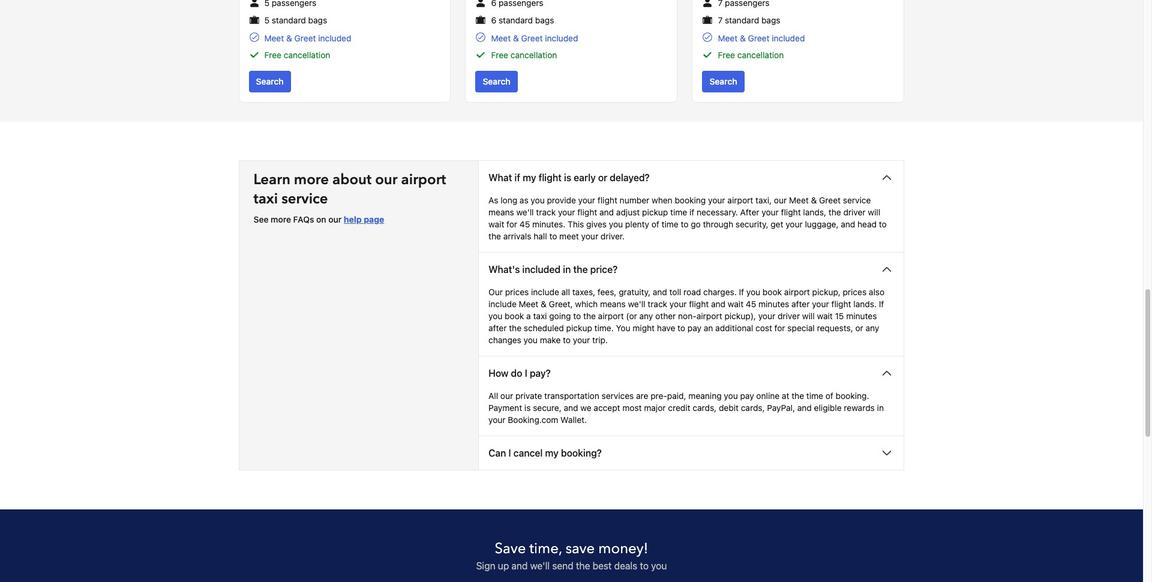 Task type: describe. For each thing, give the bounding box(es) containing it.
airport inside as long as you provide your flight number when booking your airport taxi, our meet & greet service means we'll track your flight and adjust pickup time if necessary. after your flight lands, the driver will wait for 45 minutes. this gives you plenty of time to go through security, get your luggage, and head to the arrivals hall to meet your driver.
[[728, 195, 753, 205]]

how do i pay? element
[[479, 390, 904, 436]]

road
[[684, 287, 701, 297]]

what
[[489, 172, 512, 183]]

up
[[498, 560, 509, 571]]

and left the eligible
[[798, 403, 812, 413]]

on
[[316, 214, 326, 224]]

you down scheduled
[[524, 335, 538, 345]]

when
[[652, 195, 673, 205]]

free cancellation for 7
[[718, 50, 784, 60]]

what if my flight is early or delayed? button
[[479, 161, 904, 194]]

0 horizontal spatial include
[[489, 299, 517, 309]]

flight up the gives
[[578, 207, 597, 217]]

& for 5
[[286, 33, 292, 43]]

your down early
[[578, 195, 595, 205]]

as
[[520, 195, 529, 205]]

1 horizontal spatial minutes
[[846, 311, 877, 321]]

1 vertical spatial more
[[271, 214, 291, 224]]

& for 6
[[513, 33, 519, 43]]

also
[[869, 287, 885, 297]]

delayed?
[[610, 172, 650, 183]]

booking
[[675, 195, 706, 205]]

the inside all our private transportation services are pre-paid, meaning you pay online at the time of booking. payment is secure, and we accept most major credit cards, debit cards, paypal, and eligible rewards in your booking.com wallet.
[[792, 391, 804, 401]]

pay inside the our prices include all taxes, fees, gratuity, and toll road charges. if you book airport pickup, prices also include meet & greet, which means we'll track your flight and wait 45 minutes after your flight lands. if you book a taxi going to the airport (or any other non-airport pickup), your driver will wait 15 minutes after the scheduled pickup time. you might have to pay an additional cost for special requests, or any changes you make to your trip.
[[688, 323, 702, 333]]

your down toll
[[670, 299, 687, 309]]

2 vertical spatial wait
[[817, 311, 833, 321]]

our right on
[[328, 214, 342, 224]]

1 horizontal spatial i
[[525, 368, 527, 379]]

help
[[344, 214, 362, 224]]

can i cancel my booking? button
[[479, 436, 904, 470]]

15
[[835, 311, 844, 321]]

lands.
[[854, 299, 877, 309]]

about
[[332, 170, 372, 189]]

5
[[264, 15, 269, 25]]

cancellation for 5 standard bags
[[284, 50, 330, 60]]

flight inside dropdown button
[[539, 172, 562, 183]]

early
[[574, 172, 596, 183]]

paid,
[[667, 391, 686, 401]]

debit
[[719, 403, 739, 413]]

booking.com
[[508, 415, 558, 425]]

track inside as long as you provide your flight number when booking your airport taxi, our meet & greet service means we'll track your flight and adjust pickup time if necessary. after your flight lands, the driver will wait for 45 minutes. this gives you plenty of time to go through security, get your luggage, and head to the arrivals hall to meet your driver.
[[536, 207, 556, 217]]

0 horizontal spatial minutes
[[759, 299, 789, 309]]

bags for 7 standard bags
[[762, 15, 781, 25]]

and down transportation
[[564, 403, 578, 413]]

private
[[516, 391, 542, 401]]

you
[[616, 323, 631, 333]]

free for 7
[[718, 50, 735, 60]]

taxi inside learn more about our airport taxi service see more faqs on our help page
[[254, 189, 278, 209]]

major
[[644, 403, 666, 413]]

gives
[[586, 219, 607, 229]]

necessary.
[[697, 207, 738, 217]]

you inside save time, save money! sign up and we'll send the best deals to you
[[651, 560, 667, 571]]

flight up the adjust on the right of the page
[[598, 195, 618, 205]]

to down minutes.
[[549, 231, 557, 241]]

and left head
[[841, 219, 855, 229]]

your down the taxi,
[[762, 207, 779, 217]]

& inside the our prices include all taxes, fees, gratuity, and toll road charges. if you book airport pickup, prices also include meet & greet, which means we'll track your flight and wait 45 minutes after your flight lands. if you book a taxi going to the airport (or any other non-airport pickup), your driver will wait 15 minutes after the scheduled pickup time. you might have to pay an additional cost for special requests, or any changes you make to your trip.
[[541, 299, 547, 309]]

lands,
[[803, 207, 826, 217]]

to down non-
[[678, 323, 685, 333]]

to down which
[[573, 311, 581, 321]]

to right make
[[563, 335, 571, 345]]

page
[[364, 214, 384, 224]]

meaning
[[689, 391, 722, 401]]

what's included in the price? button
[[479, 253, 904, 286]]

provide
[[547, 195, 576, 205]]

your down the gives
[[581, 231, 598, 241]]

what's included in the price? element
[[479, 286, 904, 356]]

our prices include all taxes, fees, gratuity, and toll road charges. if you book airport pickup, prices also include meet & greet, which means we'll track your flight and wait 45 minutes after your flight lands. if you book a taxi going to the airport (or any other non-airport pickup), your driver will wait 15 minutes after the scheduled pickup time. you might have to pay an additional cost for special requests, or any changes you make to your trip.
[[489, 287, 885, 345]]

our right about
[[375, 170, 398, 189]]

for inside as long as you provide your flight number when booking your airport taxi, our meet & greet service means we'll track your flight and adjust pickup time if necessary. after your flight lands, the driver will wait for 45 minutes. this gives you plenty of time to go through security, get your luggage, and head to the arrivals hall to meet your driver.
[[507, 219, 517, 229]]

in inside all our private transportation services are pre-paid, meaning you pay online at the time of booking. payment is secure, and we accept most major credit cards, debit cards, paypal, and eligible rewards in your booking.com wallet.
[[877, 403, 884, 413]]

your down provide
[[558, 207, 575, 217]]

booking.
[[836, 391, 869, 401]]

1 vertical spatial after
[[489, 323, 507, 333]]

changes
[[489, 335, 521, 345]]

7 standard bags
[[718, 15, 781, 25]]

a
[[526, 311, 531, 321]]

we
[[581, 403, 592, 413]]

you inside all our private transportation services are pre-paid, meaning you pay online at the time of booking. payment is secure, and we accept most major credit cards, debit cards, paypal, and eligible rewards in your booking.com wallet.
[[724, 391, 738, 401]]

free cancellation for 5
[[264, 50, 330, 60]]

all our private transportation services are pre-paid, meaning you pay online at the time of booking. payment is secure, and we accept most major credit cards, debit cards, paypal, and eligible rewards in your booking.com wallet.
[[489, 391, 884, 425]]

you up pickup),
[[747, 287, 761, 297]]

faqs
[[293, 214, 314, 224]]

included for 7 standard bags
[[772, 33, 805, 43]]

what if my flight is early or delayed?
[[489, 172, 650, 183]]

meet & greet included for 6 standard bags
[[491, 33, 578, 43]]

1 horizontal spatial any
[[866, 323, 879, 333]]

of inside all our private transportation services are pre-paid, meaning you pay online at the time of booking. payment is secure, and we accept most major credit cards, debit cards, paypal, and eligible rewards in your booking.com wallet.
[[826, 391, 834, 401]]

taxi inside the our prices include all taxes, fees, gratuity, and toll road charges. if you book airport pickup, prices also include meet & greet, which means we'll track your flight and wait 45 minutes after your flight lands. if you book a taxi going to the airport (or any other non-airport pickup), your driver will wait 15 minutes after the scheduled pickup time. you might have to pay an additional cost for special requests, or any changes you make to your trip.
[[533, 311, 547, 321]]

pay inside all our private transportation services are pre-paid, meaning you pay online at the time of booking. payment is secure, and we accept most major credit cards, debit cards, paypal, and eligible rewards in your booking.com wallet.
[[740, 391, 754, 401]]

taxi,
[[756, 195, 772, 205]]

your right get
[[786, 219, 803, 229]]

arrivals
[[503, 231, 531, 241]]

flight down road
[[689, 299, 709, 309]]

search for 5
[[256, 76, 284, 86]]

the down which
[[583, 311, 596, 321]]

plenty
[[625, 219, 649, 229]]

what if my flight is early or delayed? element
[[479, 194, 904, 252]]

flight up get
[[781, 207, 801, 217]]

your up necessary.
[[708, 195, 725, 205]]

and left toll
[[653, 287, 667, 297]]

going
[[549, 311, 571, 321]]

search button for 7
[[702, 71, 745, 92]]

rewards
[[844, 403, 875, 413]]

you up driver.
[[609, 219, 623, 229]]

trip.
[[592, 335, 608, 345]]

standard for 6
[[499, 15, 533, 25]]

all
[[489, 391, 498, 401]]

paypal,
[[767, 403, 795, 413]]

1 horizontal spatial book
[[763, 287, 782, 297]]

what's
[[489, 264, 520, 275]]

non-
[[678, 311, 697, 321]]

driver inside as long as you provide your flight number when booking your airport taxi, our meet & greet service means we'll track your flight and adjust pickup time if necessary. after your flight lands, the driver will wait for 45 minutes. this gives you plenty of time to go through security, get your luggage, and head to the arrivals hall to meet your driver.
[[844, 207, 866, 217]]

1 horizontal spatial more
[[294, 170, 329, 189]]

an
[[704, 323, 713, 333]]

the left arrivals
[[489, 231, 501, 241]]

can
[[489, 448, 506, 458]]

is inside all our private transportation services are pre-paid, meaning you pay online at the time of booking. payment is secure, and we accept most major credit cards, debit cards, paypal, and eligible rewards in your booking.com wallet.
[[525, 403, 531, 413]]

and up the gives
[[600, 207, 614, 217]]

2 cards, from the left
[[741, 403, 765, 413]]

greet for 5 standard bags
[[294, 33, 316, 43]]

2 prices from the left
[[843, 287, 867, 297]]

(or
[[626, 311, 637, 321]]

included for 6 standard bags
[[545, 33, 578, 43]]

the up luggage,
[[829, 207, 841, 217]]

of inside as long as you provide your flight number when booking your airport taxi, our meet & greet service means we'll track your flight and adjust pickup time if necessary. after your flight lands, the driver will wait for 45 minutes. this gives you plenty of time to go through security, get your luggage, and head to the arrivals hall to meet your driver.
[[652, 219, 659, 229]]

time,
[[530, 539, 562, 559]]

money!
[[599, 539, 648, 559]]

number
[[620, 195, 650, 205]]

scheduled
[[524, 323, 564, 333]]

booking?
[[561, 448, 602, 458]]

free for 6
[[491, 50, 508, 60]]

learn more about our airport taxi service see more faqs on our help page
[[254, 170, 446, 224]]

to inside save time, save money! sign up and we'll send the best deals to you
[[640, 560, 649, 571]]

time.
[[595, 323, 614, 333]]

7
[[718, 15, 723, 25]]

sign
[[476, 560, 495, 571]]

payment
[[489, 403, 522, 413]]

wallet.
[[561, 415, 587, 425]]

we'll inside save time, save money! sign up and we'll send the best deals to you
[[530, 560, 550, 571]]

to left go
[[681, 219, 689, 229]]

wait inside as long as you provide your flight number when booking your airport taxi, our meet & greet service means we'll track your flight and adjust pickup time if necessary. after your flight lands, the driver will wait for 45 minutes. this gives you plenty of time to go through security, get your luggage, and head to the arrivals hall to meet your driver.
[[489, 219, 504, 229]]

the inside dropdown button
[[573, 264, 588, 275]]

greet for 7 standard bags
[[748, 33, 770, 43]]

save
[[566, 539, 595, 559]]

means inside as long as you provide your flight number when booking your airport taxi, our meet & greet service means we'll track your flight and adjust pickup time if necessary. after your flight lands, the driver will wait for 45 minutes. this gives you plenty of time to go through security, get your luggage, and head to the arrivals hall to meet your driver.
[[489, 207, 514, 217]]

go
[[691, 219, 701, 229]]

hall
[[534, 231, 547, 241]]

1 vertical spatial my
[[545, 448, 559, 458]]

0 horizontal spatial my
[[523, 172, 536, 183]]

save
[[495, 539, 526, 559]]

meet & greet included for 7 standard bags
[[718, 33, 805, 43]]

can i cancel my booking?
[[489, 448, 602, 458]]

minutes.
[[532, 219, 566, 229]]

will inside the our prices include all taxes, fees, gratuity, and toll road charges. if you book airport pickup, prices also include meet & greet, which means we'll track your flight and wait 45 minutes after your flight lands. if you book a taxi going to the airport (or any other non-airport pickup), your driver will wait 15 minutes after the scheduled pickup time. you might have to pay an additional cost for special requests, or any changes you make to your trip.
[[802, 311, 815, 321]]

6
[[491, 15, 496, 25]]

price?
[[590, 264, 618, 275]]

if inside as long as you provide your flight number when booking your airport taxi, our meet & greet service means we'll track your flight and adjust pickup time if necessary. after your flight lands, the driver will wait for 45 minutes. this gives you plenty of time to go through security, get your luggage, and head to the arrivals hall to meet your driver.
[[690, 207, 695, 217]]

track inside the our prices include all taxes, fees, gratuity, and toll road charges. if you book airport pickup, prices also include meet & greet, which means we'll track your flight and wait 45 minutes after your flight lands. if you book a taxi going to the airport (or any other non-airport pickup), your driver will wait 15 minutes after the scheduled pickup time. you might have to pay an additional cost for special requests, or any changes you make to your trip.
[[648, 299, 667, 309]]

how
[[489, 368, 509, 379]]

get
[[771, 219, 783, 229]]

meet
[[559, 231, 579, 241]]

at
[[782, 391, 789, 401]]



Task type: vqa. For each thing, say whether or not it's contained in the screenshot.
2
no



Task type: locate. For each thing, give the bounding box(es) containing it.
1 horizontal spatial free
[[491, 50, 508, 60]]

cards,
[[693, 403, 717, 413], [741, 403, 765, 413]]

included down 5 standard bags
[[318, 33, 351, 43]]

1 free from the left
[[264, 50, 282, 60]]

45 up pickup),
[[746, 299, 756, 309]]

search for 6
[[483, 76, 511, 86]]

if right charges.
[[739, 287, 744, 297]]

6 standard bags
[[491, 15, 554, 25]]

greet down the 6 standard bags
[[521, 33, 543, 43]]

3 search button from the left
[[702, 71, 745, 92]]

your left the trip.
[[573, 335, 590, 345]]

meet up a
[[519, 299, 539, 309]]

cancellation down '7 standard bags'
[[737, 50, 784, 60]]

2 cancellation from the left
[[511, 50, 557, 60]]

airport inside learn more about our airport taxi service see more faqs on our help page
[[401, 170, 446, 189]]

i
[[525, 368, 527, 379], [509, 448, 511, 458]]

any up "might"
[[640, 311, 653, 321]]

1 horizontal spatial meet & greet included
[[491, 33, 578, 43]]

i right do
[[525, 368, 527, 379]]

2 search from the left
[[483, 76, 511, 86]]

1 vertical spatial if
[[690, 207, 695, 217]]

2 bags from the left
[[535, 15, 554, 25]]

2 vertical spatial we'll
[[530, 560, 550, 571]]

help page link
[[344, 214, 384, 224]]

1 vertical spatial 45
[[746, 299, 756, 309]]

0 vertical spatial include
[[531, 287, 559, 297]]

0 horizontal spatial meet & greet included
[[264, 33, 351, 43]]

0 horizontal spatial pay
[[688, 323, 702, 333]]

free cancellation for 6
[[491, 50, 557, 60]]

0 horizontal spatial if
[[515, 172, 520, 183]]

1 vertical spatial for
[[775, 323, 785, 333]]

our
[[489, 287, 503, 297]]

minutes down "lands."
[[846, 311, 877, 321]]

0 vertical spatial is
[[564, 172, 571, 183]]

0 horizontal spatial search button
[[249, 71, 291, 92]]

cancellation
[[284, 50, 330, 60], [511, 50, 557, 60], [737, 50, 784, 60]]

more right learn
[[294, 170, 329, 189]]

track up other
[[648, 299, 667, 309]]

driver up special
[[778, 311, 800, 321]]

learn
[[254, 170, 290, 189]]

0 horizontal spatial pickup
[[566, 323, 592, 333]]

service inside as long as you provide your flight number when booking your airport taxi, our meet & greet service means we'll track your flight and adjust pickup time if necessary. after your flight lands, the driver will wait for 45 minutes. this gives you plenty of time to go through security, get your luggage, and head to the arrivals hall to meet your driver.
[[843, 195, 871, 205]]

after up special
[[792, 299, 810, 309]]

0 horizontal spatial or
[[598, 172, 608, 183]]

toll
[[670, 287, 681, 297]]

1 horizontal spatial if
[[690, 207, 695, 217]]

your down pickup,
[[812, 299, 829, 309]]

0 vertical spatial driver
[[844, 207, 866, 217]]

for up arrivals
[[507, 219, 517, 229]]

45 up arrivals
[[520, 219, 530, 229]]

online
[[756, 391, 780, 401]]

0 horizontal spatial search
[[256, 76, 284, 86]]

pickup
[[642, 207, 668, 217], [566, 323, 592, 333]]

1 vertical spatial will
[[802, 311, 815, 321]]

1 vertical spatial wait
[[728, 299, 744, 309]]

our right the taxi,
[[774, 195, 787, 205]]

charges.
[[703, 287, 737, 297]]

3 cancellation from the left
[[737, 50, 784, 60]]

3 bags from the left
[[762, 15, 781, 25]]

45 inside the our prices include all taxes, fees, gratuity, and toll road charges. if you book airport pickup, prices also include meet & greet, which means we'll track your flight and wait 45 minutes after your flight lands. if you book a taxi going to the airport (or any other non-airport pickup), your driver will wait 15 minutes after the scheduled pickup time. you might have to pay an additional cost for special requests, or any changes you make to your trip.
[[746, 299, 756, 309]]

for inside the our prices include all taxes, fees, gratuity, and toll road charges. if you book airport pickup, prices also include meet & greet, which means we'll track your flight and wait 45 minutes after your flight lands. if you book a taxi going to the airport (or any other non-airport pickup), your driver will wait 15 minutes after the scheduled pickup time. you might have to pay an additional cost for special requests, or any changes you make to your trip.
[[775, 323, 785, 333]]

how do i pay? button
[[479, 356, 904, 390]]

we'll inside the our prices include all taxes, fees, gratuity, and toll road charges. if you book airport pickup, prices also include meet & greet, which means we'll track your flight and wait 45 minutes after your flight lands. if you book a taxi going to the airport (or any other non-airport pickup), your driver will wait 15 minutes after the scheduled pickup time. you might have to pay an additional cost for special requests, or any changes you make to your trip.
[[628, 299, 646, 309]]

0 vertical spatial any
[[640, 311, 653, 321]]

0 horizontal spatial is
[[525, 403, 531, 413]]

2 free cancellation from the left
[[491, 50, 557, 60]]

0 vertical spatial pickup
[[642, 207, 668, 217]]

which
[[575, 299, 598, 309]]

through
[[703, 219, 733, 229]]

& up "lands,"
[[811, 195, 817, 205]]

1 meet & greet included from the left
[[264, 33, 351, 43]]

cancellation down 5 standard bags
[[284, 50, 330, 60]]

service up 'faqs'
[[282, 189, 328, 209]]

our up payment
[[501, 391, 513, 401]]

pickup down when
[[642, 207, 668, 217]]

for
[[507, 219, 517, 229], [775, 323, 785, 333]]

1 vertical spatial track
[[648, 299, 667, 309]]

free down 7
[[718, 50, 735, 60]]

included inside what's included in the price? dropdown button
[[522, 264, 561, 275]]

5 standard bags
[[264, 15, 327, 25]]

time down when
[[662, 219, 679, 229]]

or right early
[[598, 172, 608, 183]]

0 vertical spatial in
[[563, 264, 571, 275]]

flight up 15
[[832, 299, 851, 309]]

search button for 6
[[476, 71, 518, 92]]

driver.
[[601, 231, 625, 241]]

0 horizontal spatial in
[[563, 264, 571, 275]]

1 vertical spatial i
[[509, 448, 511, 458]]

standard right 6
[[499, 15, 533, 25]]

0 vertical spatial if
[[739, 287, 744, 297]]

free cancellation down 5 standard bags
[[264, 50, 330, 60]]

prices
[[505, 287, 529, 297], [843, 287, 867, 297]]

taxi right a
[[533, 311, 547, 321]]

meet inside the our prices include all taxes, fees, gratuity, and toll road charges. if you book airport pickup, prices also include meet & greet, which means we'll track your flight and wait 45 minutes after your flight lands. if you book a taxi going to the airport (or any other non-airport pickup), your driver will wait 15 minutes after the scheduled pickup time. you might have to pay an additional cost for special requests, or any changes you make to your trip.
[[519, 299, 539, 309]]

1 vertical spatial we'll
[[628, 299, 646, 309]]

we'll down time,
[[530, 560, 550, 571]]

1 vertical spatial time
[[662, 219, 679, 229]]

1 horizontal spatial means
[[600, 299, 626, 309]]

0 horizontal spatial if
[[739, 287, 744, 297]]

included for 5 standard bags
[[318, 33, 351, 43]]

might
[[633, 323, 655, 333]]

search button for 5
[[249, 71, 291, 92]]

do
[[511, 368, 522, 379]]

1 vertical spatial any
[[866, 323, 879, 333]]

2 horizontal spatial meet & greet included
[[718, 33, 805, 43]]

all
[[562, 287, 570, 297]]

after
[[740, 207, 760, 217]]

0 horizontal spatial service
[[282, 189, 328, 209]]

cancellation down the 6 standard bags
[[511, 50, 557, 60]]

if right what
[[515, 172, 520, 183]]

1 bags from the left
[[308, 15, 327, 25]]

0 vertical spatial we'll
[[516, 207, 534, 217]]

you right as
[[531, 195, 545, 205]]

standard right 7
[[725, 15, 759, 25]]

driver up head
[[844, 207, 866, 217]]

1 horizontal spatial track
[[648, 299, 667, 309]]

0 horizontal spatial track
[[536, 207, 556, 217]]

1 horizontal spatial in
[[877, 403, 884, 413]]

the right at
[[792, 391, 804, 401]]

flight
[[539, 172, 562, 183], [598, 195, 618, 205], [578, 207, 597, 217], [781, 207, 801, 217], [689, 299, 709, 309], [832, 299, 851, 309]]

and down charges.
[[711, 299, 726, 309]]

taxes,
[[572, 287, 595, 297]]

greet for 6 standard bags
[[521, 33, 543, 43]]

prices right our
[[505, 287, 529, 297]]

track up minutes.
[[536, 207, 556, 217]]

will
[[868, 207, 881, 217], [802, 311, 815, 321]]

time down booking
[[670, 207, 687, 217]]

1 horizontal spatial of
[[826, 391, 834, 401]]

meet down 5
[[264, 33, 284, 43]]

standard right 5
[[272, 15, 306, 25]]

are
[[636, 391, 648, 401]]

time inside all our private transportation services are pre-paid, meaning you pay online at the time of booking. payment is secure, and we accept most major credit cards, debit cards, paypal, and eligible rewards in your booking.com wallet.
[[807, 391, 823, 401]]

book left a
[[505, 311, 524, 321]]

pickup),
[[725, 311, 756, 321]]

if inside dropdown button
[[515, 172, 520, 183]]

free cancellation down the 6 standard bags
[[491, 50, 557, 60]]

1 horizontal spatial cancellation
[[511, 50, 557, 60]]

free for 5
[[264, 50, 282, 60]]

0 horizontal spatial standard
[[272, 15, 306, 25]]

deals
[[614, 560, 638, 571]]

meet & greet included for 5 standard bags
[[264, 33, 351, 43]]

0 horizontal spatial after
[[489, 323, 507, 333]]

1 horizontal spatial service
[[843, 195, 871, 205]]

cancellation for 7 standard bags
[[737, 50, 784, 60]]

bags for 6 standard bags
[[535, 15, 554, 25]]

1 horizontal spatial will
[[868, 207, 881, 217]]

1 horizontal spatial pickup
[[642, 207, 668, 217]]

you right deals
[[651, 560, 667, 571]]

free cancellation
[[264, 50, 330, 60], [491, 50, 557, 60], [718, 50, 784, 60]]

& for 7
[[740, 33, 746, 43]]

45 inside as long as you provide your flight number when booking your airport taxi, our meet & greet service means we'll track your flight and adjust pickup time if necessary. after your flight lands, the driver will wait for 45 minutes. this gives you plenty of time to go through security, get your luggage, and head to the arrivals hall to meet your driver.
[[520, 219, 530, 229]]

meet inside as long as you provide your flight number when booking your airport taxi, our meet & greet service means we'll track your flight and adjust pickup time if necessary. after your flight lands, the driver will wait for 45 minutes. this gives you plenty of time to go through security, get your luggage, and head to the arrivals hall to meet your driver.
[[789, 195, 809, 205]]

the down save at bottom
[[576, 560, 590, 571]]

1 search button from the left
[[249, 71, 291, 92]]

include up greet, at the left of page
[[531, 287, 559, 297]]

and
[[600, 207, 614, 217], [841, 219, 855, 229], [653, 287, 667, 297], [711, 299, 726, 309], [564, 403, 578, 413], [798, 403, 812, 413], [512, 560, 528, 571]]

or inside the our prices include all taxes, fees, gratuity, and toll road charges. if you book airport pickup, prices also include meet & greet, which means we'll track your flight and wait 45 minutes after your flight lands. if you book a taxi going to the airport (or any other non-airport pickup), your driver will wait 15 minutes after the scheduled pickup time. you might have to pay an additional cost for special requests, or any changes you make to your trip.
[[856, 323, 864, 333]]

3 standard from the left
[[725, 15, 759, 25]]

wait
[[489, 219, 504, 229], [728, 299, 744, 309], [817, 311, 833, 321]]

credit
[[668, 403, 691, 413]]

standard for 5
[[272, 15, 306, 25]]

0 horizontal spatial book
[[505, 311, 524, 321]]

my right cancel
[[545, 448, 559, 458]]

we'll down 'gratuity,'
[[628, 299, 646, 309]]

1 horizontal spatial search
[[483, 76, 511, 86]]

2 horizontal spatial free
[[718, 50, 735, 60]]

pay left "an" on the right of the page
[[688, 323, 702, 333]]

free down 5
[[264, 50, 282, 60]]

will inside as long as you provide your flight number when booking your airport taxi, our meet & greet service means we'll track your flight and adjust pickup time if necessary. after your flight lands, the driver will wait for 45 minutes. this gives you plenty of time to go through security, get your luggage, and head to the arrivals hall to meet your driver.
[[868, 207, 881, 217]]

to right head
[[879, 219, 887, 229]]

1 vertical spatial or
[[856, 323, 864, 333]]

2 vertical spatial time
[[807, 391, 823, 401]]

1 search from the left
[[256, 76, 284, 86]]

3 search from the left
[[710, 76, 737, 86]]

search
[[256, 76, 284, 86], [483, 76, 511, 86], [710, 76, 737, 86]]

3 free cancellation from the left
[[718, 50, 784, 60]]

will up head
[[868, 207, 881, 217]]

45
[[520, 219, 530, 229], [746, 299, 756, 309]]

1 vertical spatial if
[[879, 299, 884, 309]]

greet inside as long as you provide your flight number when booking your airport taxi, our meet & greet service means we'll track your flight and adjust pickup time if necessary. after your flight lands, the driver will wait for 45 minutes. this gives you plenty of time to go through security, get your luggage, and head to the arrivals hall to meet your driver.
[[819, 195, 841, 205]]

1 horizontal spatial pay
[[740, 391, 754, 401]]

greet down 5 standard bags
[[294, 33, 316, 43]]

0 horizontal spatial any
[[640, 311, 653, 321]]

1 horizontal spatial or
[[856, 323, 864, 333]]

bags for 5 standard bags
[[308, 15, 327, 25]]

1 prices from the left
[[505, 287, 529, 297]]

0 vertical spatial more
[[294, 170, 329, 189]]

cancellation for 6 standard bags
[[511, 50, 557, 60]]

cards, down meaning
[[693, 403, 717, 413]]

2 standard from the left
[[499, 15, 533, 25]]

2 horizontal spatial standard
[[725, 15, 759, 25]]

pay
[[688, 323, 702, 333], [740, 391, 754, 401]]

additional
[[715, 323, 753, 333]]

0 horizontal spatial i
[[509, 448, 511, 458]]

more right see
[[271, 214, 291, 224]]

meet down 6
[[491, 33, 511, 43]]

1 vertical spatial means
[[600, 299, 626, 309]]

services
[[602, 391, 634, 401]]

1 vertical spatial driver
[[778, 311, 800, 321]]

1 horizontal spatial 45
[[746, 299, 756, 309]]

pay?
[[530, 368, 551, 379]]

1 vertical spatial book
[[505, 311, 524, 321]]

flight up provide
[[539, 172, 562, 183]]

our
[[375, 170, 398, 189], [774, 195, 787, 205], [328, 214, 342, 224], [501, 391, 513, 401]]

0 vertical spatial time
[[670, 207, 687, 217]]

2 horizontal spatial search
[[710, 76, 737, 86]]

&
[[286, 33, 292, 43], [513, 33, 519, 43], [740, 33, 746, 43], [811, 195, 817, 205], [541, 299, 547, 309]]

1 horizontal spatial search button
[[476, 71, 518, 92]]

the inside save time, save money! sign up and we'll send the best deals to you
[[576, 560, 590, 571]]

see
[[254, 214, 269, 224]]

after up "changes"
[[489, 323, 507, 333]]

most
[[623, 403, 642, 413]]

taxi
[[254, 189, 278, 209], [533, 311, 547, 321]]

minutes
[[759, 299, 789, 309], [846, 311, 877, 321]]

is down private
[[525, 403, 531, 413]]

0 vertical spatial means
[[489, 207, 514, 217]]

1 standard from the left
[[272, 15, 306, 25]]

meet & greet included down '7 standard bags'
[[718, 33, 805, 43]]

service up head
[[843, 195, 871, 205]]

cancel
[[514, 448, 543, 458]]

my up as
[[523, 172, 536, 183]]

0 vertical spatial or
[[598, 172, 608, 183]]

included
[[318, 33, 351, 43], [545, 33, 578, 43], [772, 33, 805, 43], [522, 264, 561, 275]]

as long as you provide your flight number when booking your airport taxi, our meet & greet service means we'll track your flight and adjust pickup time if necessary. after your flight lands, the driver will wait for 45 minutes. this gives you plenty of time to go through security, get your luggage, and head to the arrivals hall to meet your driver.
[[489, 195, 887, 241]]

the up "changes"
[[509, 323, 522, 333]]

meet for 7
[[718, 33, 738, 43]]

1 horizontal spatial for
[[775, 323, 785, 333]]

0 vertical spatial i
[[525, 368, 527, 379]]

2 horizontal spatial free cancellation
[[718, 50, 784, 60]]

1 horizontal spatial include
[[531, 287, 559, 297]]

the up taxes,
[[573, 264, 588, 275]]

or
[[598, 172, 608, 183], [856, 323, 864, 333]]

included down hall
[[522, 264, 561, 275]]

0 horizontal spatial bags
[[308, 15, 327, 25]]

1 vertical spatial minutes
[[846, 311, 877, 321]]

2 search button from the left
[[476, 71, 518, 92]]

1 vertical spatial in
[[877, 403, 884, 413]]

or inside dropdown button
[[598, 172, 608, 183]]

have
[[657, 323, 675, 333]]

accept
[[594, 403, 620, 413]]

of right plenty
[[652, 219, 659, 229]]

will up special
[[802, 311, 815, 321]]

if
[[515, 172, 520, 183], [690, 207, 695, 217]]

1 horizontal spatial prices
[[843, 287, 867, 297]]

our inside all our private transportation services are pre-paid, meaning you pay online at the time of booking. payment is secure, and we accept most major credit cards, debit cards, paypal, and eligible rewards in your booking.com wallet.
[[501, 391, 513, 401]]

means inside the our prices include all taxes, fees, gratuity, and toll road charges. if you book airport pickup, prices also include meet & greet, which means we'll track your flight and wait 45 minutes after your flight lands. if you book a taxi going to the airport (or any other non-airport pickup), your driver will wait 15 minutes after the scheduled pickup time. you might have to pay an additional cost for special requests, or any changes you make to your trip.
[[600, 299, 626, 309]]

meet for 6
[[491, 33, 511, 43]]

3 free from the left
[[718, 50, 735, 60]]

minutes up cost
[[759, 299, 789, 309]]

of
[[652, 219, 659, 229], [826, 391, 834, 401]]

head
[[858, 219, 877, 229]]

in right rewards
[[877, 403, 884, 413]]

1 horizontal spatial cards,
[[741, 403, 765, 413]]

you down our
[[489, 311, 503, 321]]

1 vertical spatial is
[[525, 403, 531, 413]]

bags right 7
[[762, 15, 781, 25]]

meet & greet included
[[264, 33, 351, 43], [491, 33, 578, 43], [718, 33, 805, 43]]

0 vertical spatial track
[[536, 207, 556, 217]]

0 horizontal spatial prices
[[505, 287, 529, 297]]

in inside dropdown button
[[563, 264, 571, 275]]

greet up "lands,"
[[819, 195, 841, 205]]

security,
[[736, 219, 769, 229]]

& down the 6 standard bags
[[513, 33, 519, 43]]

cost
[[756, 323, 772, 333]]

3 meet & greet included from the left
[[718, 33, 805, 43]]

wait left 15
[[817, 311, 833, 321]]

in up all
[[563, 264, 571, 275]]

2 horizontal spatial wait
[[817, 311, 833, 321]]

we'll down as
[[516, 207, 534, 217]]

0 vertical spatial wait
[[489, 219, 504, 229]]

is inside dropdown button
[[564, 172, 571, 183]]

other
[[655, 311, 676, 321]]

and inside save time, save money! sign up and we'll send the best deals to you
[[512, 560, 528, 571]]

0 vertical spatial if
[[515, 172, 520, 183]]

0 vertical spatial book
[[763, 287, 782, 297]]

taxi up see
[[254, 189, 278, 209]]

0 horizontal spatial driver
[[778, 311, 800, 321]]

we'll
[[516, 207, 534, 217], [628, 299, 646, 309], [530, 560, 550, 571]]

this
[[568, 219, 584, 229]]

0 vertical spatial after
[[792, 299, 810, 309]]

your down payment
[[489, 415, 506, 425]]

free down 6
[[491, 50, 508, 60]]

0 vertical spatial pay
[[688, 323, 702, 333]]

if
[[739, 287, 744, 297], [879, 299, 884, 309]]

your up cost
[[758, 311, 776, 321]]

we'll inside as long as you provide your flight number when booking your airport taxi, our meet & greet service means we'll track your flight and adjust pickup time if necessary. after your flight lands, the driver will wait for 45 minutes. this gives you plenty of time to go through security, get your luggage, and head to the arrivals hall to meet your driver.
[[516, 207, 534, 217]]

1 cancellation from the left
[[284, 50, 330, 60]]

means
[[489, 207, 514, 217], [600, 299, 626, 309]]

& down '7 standard bags'
[[740, 33, 746, 43]]

make
[[540, 335, 561, 345]]

special
[[788, 323, 815, 333]]

search for 7
[[710, 76, 737, 86]]

greet,
[[549, 299, 573, 309]]

what's included in the price?
[[489, 264, 618, 275]]

wait up arrivals
[[489, 219, 504, 229]]

as
[[489, 195, 498, 205]]

1 free cancellation from the left
[[264, 50, 330, 60]]

1 horizontal spatial standard
[[499, 15, 533, 25]]

0 horizontal spatial wait
[[489, 219, 504, 229]]

pickup inside the our prices include all taxes, fees, gratuity, and toll road charges. if you book airport pickup, prices also include meet & greet, which means we'll track your flight and wait 45 minutes after your flight lands. if you book a taxi going to the airport (or any other non-airport pickup), your driver will wait 15 minutes after the scheduled pickup time. you might have to pay an additional cost for special requests, or any changes you make to your trip.
[[566, 323, 592, 333]]

0 horizontal spatial cancellation
[[284, 50, 330, 60]]

1 horizontal spatial driver
[[844, 207, 866, 217]]

2 meet & greet included from the left
[[491, 33, 578, 43]]

pickup,
[[812, 287, 841, 297]]

standard for 7
[[725, 15, 759, 25]]

your inside all our private transportation services are pre-paid, meaning you pay online at the time of booking. payment is secure, and we accept most major credit cards, debit cards, paypal, and eligible rewards in your booking.com wallet.
[[489, 415, 506, 425]]

search button
[[249, 71, 291, 92], [476, 71, 518, 92], [702, 71, 745, 92]]

1 horizontal spatial bags
[[535, 15, 554, 25]]

1 vertical spatial pickup
[[566, 323, 592, 333]]

1 cards, from the left
[[693, 403, 717, 413]]

driver
[[844, 207, 866, 217], [778, 311, 800, 321]]

our inside as long as you provide your flight number when booking your airport taxi, our meet & greet service means we'll track your flight and adjust pickup time if necessary. after your flight lands, the driver will wait for 45 minutes. this gives you plenty of time to go through security, get your luggage, and head to the arrivals hall to meet your driver.
[[774, 195, 787, 205]]

driver inside the our prices include all taxes, fees, gratuity, and toll road charges. if you book airport pickup, prices also include meet & greet, which means we'll track your flight and wait 45 minutes after your flight lands. if you book a taxi going to the airport (or any other non-airport pickup), your driver will wait 15 minutes after the scheduled pickup time. you might have to pay an additional cost for special requests, or any changes you make to your trip.
[[778, 311, 800, 321]]

1 horizontal spatial after
[[792, 299, 810, 309]]

meet
[[264, 33, 284, 43], [491, 33, 511, 43], [718, 33, 738, 43], [789, 195, 809, 205], [519, 299, 539, 309]]

i right can
[[509, 448, 511, 458]]

& inside as long as you provide your flight number when booking your airport taxi, our meet & greet service means we'll track your flight and adjust pickup time if necessary. after your flight lands, the driver will wait for 45 minutes. this gives you plenty of time to go through security, get your luggage, and head to the arrivals hall to meet your driver.
[[811, 195, 817, 205]]

eligible
[[814, 403, 842, 413]]

& left greet, at the left of page
[[541, 299, 547, 309]]

2 free from the left
[[491, 50, 508, 60]]

meet for 5
[[264, 33, 284, 43]]

best
[[593, 560, 612, 571]]

pickup inside as long as you provide your flight number when booking your airport taxi, our meet & greet service means we'll track your flight and adjust pickup time if necessary. after your flight lands, the driver will wait for 45 minutes. this gives you plenty of time to go through security, get your luggage, and head to the arrivals hall to meet your driver.
[[642, 207, 668, 217]]

service inside learn more about our airport taxi service see more faqs on our help page
[[282, 189, 328, 209]]



